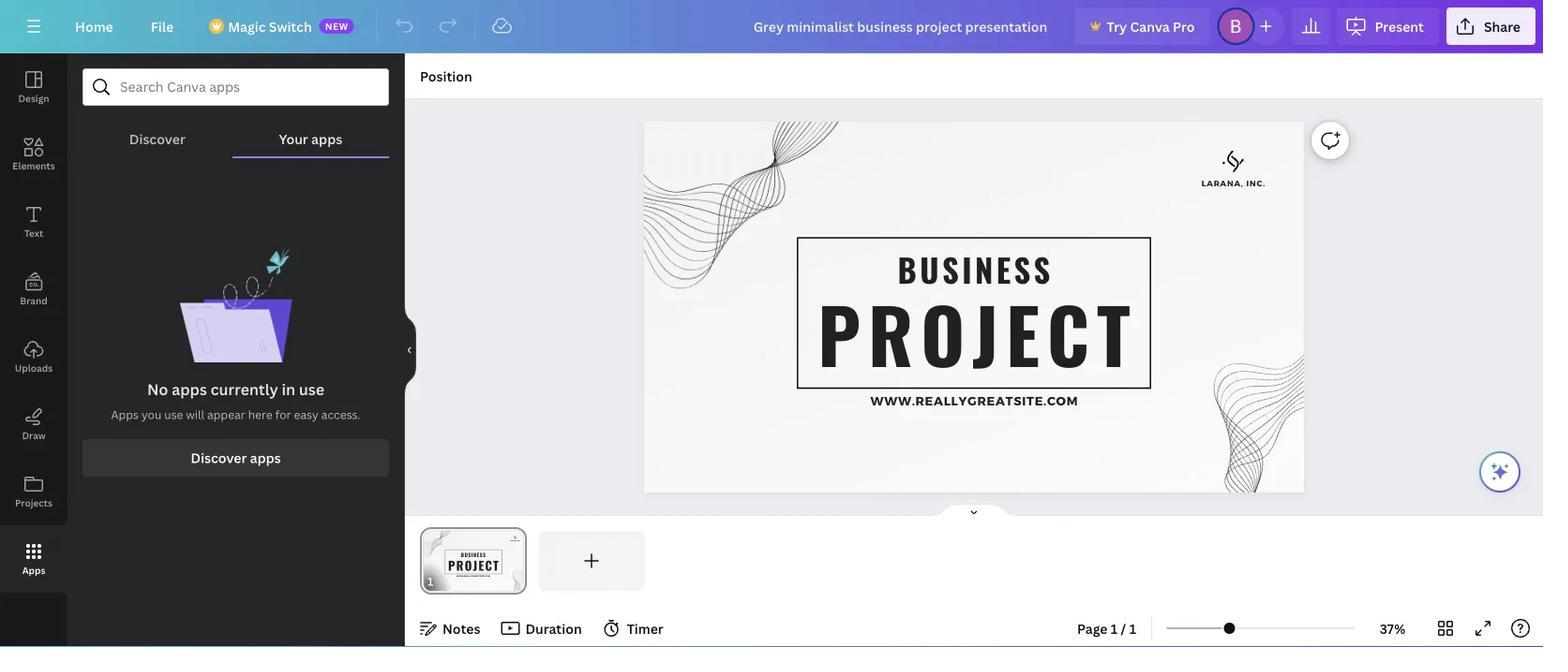 Task type: describe. For each thing, give the bounding box(es) containing it.
1 1 from the left
[[1111, 620, 1118, 638]]

uploads button
[[0, 324, 68, 391]]

new
[[325, 20, 349, 32]]

currently
[[211, 380, 278, 400]]

in
[[282, 380, 295, 400]]

project
[[818, 278, 1138, 390]]

design button
[[0, 53, 68, 121]]

37% button
[[1363, 614, 1424, 644]]

present button
[[1338, 8, 1439, 45]]

try canva pro
[[1107, 17, 1195, 35]]

position button
[[413, 61, 480, 91]]

projects button
[[0, 459, 68, 526]]

discover button
[[83, 106, 232, 157]]

design
[[18, 92, 49, 105]]

try canva pro button
[[1075, 8, 1210, 45]]

brand
[[20, 294, 48, 307]]

pro
[[1173, 17, 1195, 35]]

timer
[[627, 620, 664, 638]]

empty folder image displayed when there are no installed apps image
[[180, 249, 292, 363]]

appear
[[207, 408, 245, 423]]

page
[[1077, 620, 1108, 638]]

timer button
[[597, 614, 671, 644]]

notes
[[443, 620, 481, 638]]

file button
[[136, 8, 189, 45]]

main menu bar
[[0, 0, 1544, 53]]

discover for discover apps
[[191, 450, 247, 468]]

draw button
[[0, 391, 68, 459]]

for
[[275, 408, 291, 423]]

1 horizontal spatial use
[[299, 380, 325, 400]]

elements button
[[0, 121, 68, 188]]

will
[[186, 408, 204, 423]]

no apps currently in use apps you use will appear here for easy access.
[[111, 380, 361, 423]]

apps for no
[[172, 380, 207, 400]]

text button
[[0, 188, 68, 256]]

you
[[141, 408, 162, 423]]

larana, inc.
[[1202, 178, 1266, 188]]

Search Canva apps search field
[[120, 69, 352, 105]]

/
[[1121, 620, 1127, 638]]

apps for discover
[[250, 450, 281, 468]]

home
[[75, 17, 113, 35]]



Task type: vqa. For each thing, say whether or not it's contained in the screenshot.
the bottommost CREATE
no



Task type: locate. For each thing, give the bounding box(es) containing it.
0 horizontal spatial 1
[[1111, 620, 1118, 638]]

Page title text field
[[442, 573, 449, 592]]

37%
[[1380, 620, 1406, 638]]

file
[[151, 17, 174, 35]]

apps for your
[[311, 130, 342, 148]]

apps inside button
[[22, 565, 45, 577]]

apps
[[311, 130, 342, 148], [172, 380, 207, 400], [250, 450, 281, 468]]

1
[[1111, 620, 1118, 638], [1130, 620, 1137, 638]]

access.
[[321, 408, 361, 423]]

present
[[1375, 17, 1424, 35]]

0 vertical spatial use
[[299, 380, 325, 400]]

discover apps
[[191, 450, 281, 468]]

Design title text field
[[739, 8, 1068, 45]]

0 horizontal spatial use
[[164, 408, 183, 423]]

1 vertical spatial apps
[[172, 380, 207, 400]]

your apps
[[279, 130, 342, 148]]

duration button
[[496, 614, 590, 644]]

business
[[898, 245, 1054, 293]]

try
[[1107, 17, 1127, 35]]

apps up will
[[172, 380, 207, 400]]

1 left "/"
[[1111, 620, 1118, 638]]

1 right "/"
[[1130, 620, 1137, 638]]

apps button
[[0, 526, 68, 594]]

1 horizontal spatial discover
[[191, 450, 247, 468]]

magic switch
[[228, 17, 312, 35]]

notes button
[[413, 614, 488, 644]]

1 horizontal spatial apps
[[250, 450, 281, 468]]

canva assistant image
[[1489, 461, 1512, 484]]

1 horizontal spatial 1
[[1130, 620, 1137, 638]]

larana,
[[1202, 178, 1244, 188]]

1 vertical spatial discover
[[191, 450, 247, 468]]

share
[[1484, 17, 1521, 35]]

apps right your
[[311, 130, 342, 148]]

discover
[[129, 130, 186, 148], [191, 450, 247, 468]]

text
[[24, 227, 43, 240]]

your
[[279, 130, 308, 148]]

use right in
[[299, 380, 325, 400]]

home link
[[60, 8, 128, 45]]

apps inside 'no apps currently in use apps you use will appear here for easy access.'
[[172, 380, 207, 400]]

canva
[[1130, 17, 1170, 35]]

2 horizontal spatial apps
[[311, 130, 342, 148]]

share button
[[1447, 8, 1536, 45]]

side panel tab list
[[0, 53, 68, 594]]

hide pages image
[[929, 504, 1019, 519]]

page 1 / 1
[[1077, 620, 1137, 638]]

www.reallygreatsite.com
[[871, 394, 1079, 408]]

0 vertical spatial apps
[[111, 408, 139, 423]]

your apps button
[[232, 106, 389, 157]]

no
[[147, 380, 168, 400]]

1 vertical spatial apps
[[22, 565, 45, 577]]

hide image
[[404, 306, 416, 396]]

discover for discover
[[129, 130, 186, 148]]

projects
[[15, 497, 53, 510]]

0 horizontal spatial apps
[[172, 380, 207, 400]]

0 horizontal spatial discover
[[129, 130, 186, 148]]

0 vertical spatial apps
[[311, 130, 342, 148]]

apps inside 'no apps currently in use apps you use will appear here for easy access.'
[[111, 408, 139, 423]]

position
[[420, 67, 472, 85]]

apps
[[111, 408, 139, 423], [22, 565, 45, 577]]

switch
[[269, 17, 312, 35]]

0 vertical spatial discover
[[129, 130, 186, 148]]

page 1 image
[[420, 532, 527, 592]]

elements
[[12, 159, 55, 172]]

magic
[[228, 17, 266, 35]]

use left will
[[164, 408, 183, 423]]

here
[[248, 408, 273, 423]]

2 1 from the left
[[1130, 620, 1137, 638]]

1 vertical spatial use
[[164, 408, 183, 423]]

draw
[[22, 429, 46, 442]]

discover apps button
[[83, 440, 389, 477]]

easy
[[294, 408, 319, 423]]

inc.
[[1247, 178, 1266, 188]]

1 horizontal spatial apps
[[111, 408, 139, 423]]

apps down projects
[[22, 565, 45, 577]]

apps left you
[[111, 408, 139, 423]]

apps down here
[[250, 450, 281, 468]]

brand button
[[0, 256, 68, 324]]

uploads
[[15, 362, 53, 375]]

0 horizontal spatial apps
[[22, 565, 45, 577]]

use
[[299, 380, 325, 400], [164, 408, 183, 423]]

2 vertical spatial apps
[[250, 450, 281, 468]]

duration
[[526, 620, 582, 638]]



